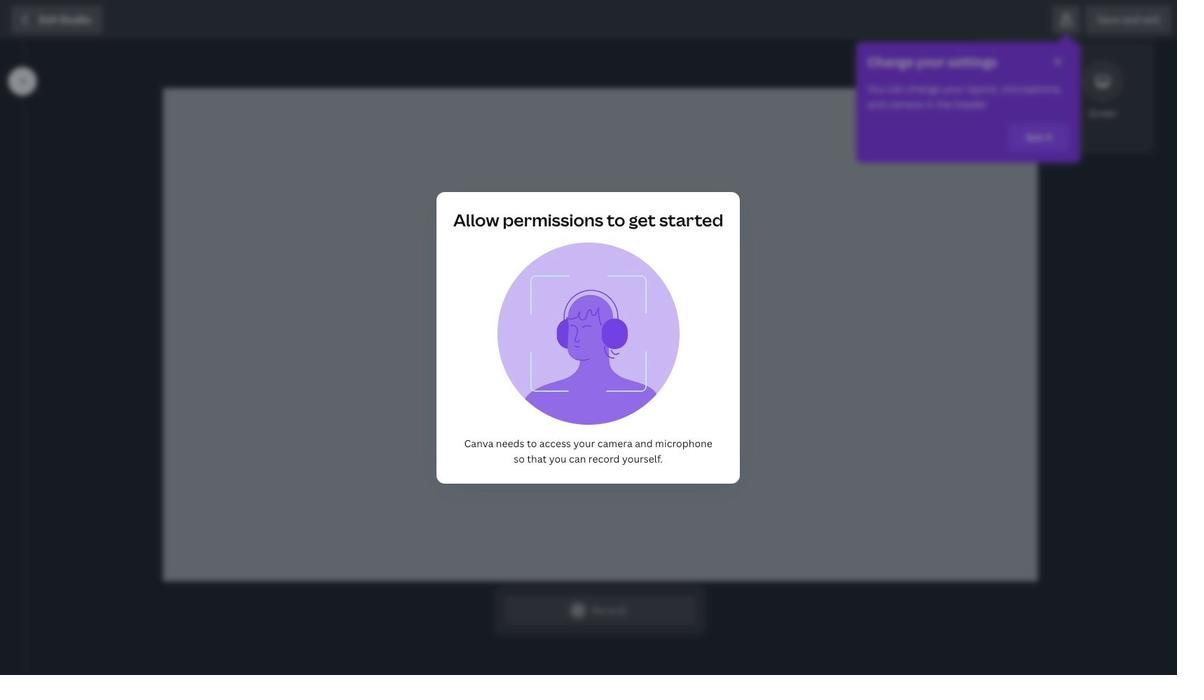 Task type: vqa. For each thing, say whether or not it's contained in the screenshot.
"Topic" image
no



Task type: describe. For each thing, give the bounding box(es) containing it.
character builder image
[[0, 657, 50, 675]]

trimming, end edge slider
[[445, 585, 457, 630]]

side panel tab list
[[0, 40, 50, 675]]

trimming, start edge slider
[[373, 585, 386, 630]]



Task type: locate. For each thing, give the bounding box(es) containing it.
hide pages image
[[707, 564, 774, 576]]

Design title text field
[[813, 6, 946, 34]]

group
[[62, 191, 174, 254]]

main menu bar
[[0, 0, 1178, 40]]



